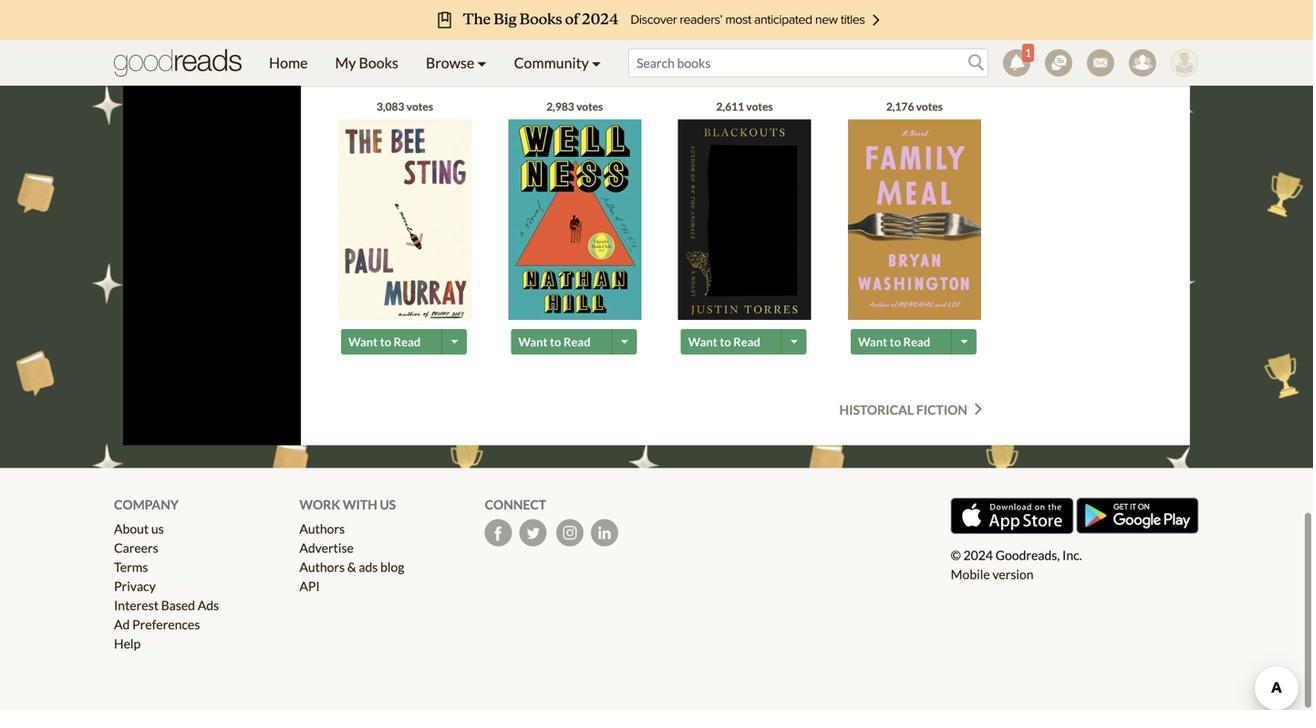 Task type: vqa. For each thing, say whether or not it's contained in the screenshot.
the 1
yes



Task type: locate. For each thing, give the bounding box(es) containing it.
4 votes from the left
[[916, 100, 943, 113]]

bob builder image
[[1171, 49, 1198, 77]]

goodreads on linkedin image
[[591, 519, 618, 547]]

read
[[394, 41, 421, 55], [563, 41, 591, 55], [733, 41, 760, 55], [903, 41, 930, 55], [394, 335, 421, 349], [563, 335, 591, 349], [733, 335, 760, 349], [903, 335, 930, 349]]

mobile
[[951, 567, 990, 582]]

want to read button
[[341, 35, 444, 61], [511, 35, 614, 61], [681, 35, 784, 61], [851, 35, 954, 61], [341, 329, 444, 355], [511, 329, 614, 355], [681, 329, 784, 355], [851, 329, 954, 355]]

authors
[[299, 521, 345, 537], [299, 560, 345, 575]]

my books
[[335, 54, 398, 72]]

0 horizontal spatial us
[[151, 521, 164, 537]]

menu containing home
[[255, 40, 615, 86]]

2,983 votes
[[546, 100, 603, 113]]

▾ right browse
[[477, 54, 487, 72]]

blog
[[380, 560, 404, 575]]

&
[[347, 560, 356, 575]]

2 authors from the top
[[299, 560, 345, 575]]

authors link
[[299, 521, 345, 537]]

my
[[335, 54, 356, 72]]

careers link
[[114, 540, 158, 556]]

company about us careers terms privacy interest based ads ad preferences help
[[114, 497, 219, 652]]

privacy
[[114, 579, 156, 594]]

1
[[1025, 46, 1031, 59]]

▾ right community
[[592, 54, 601, 72]]

the bee sting by paul murray image
[[338, 119, 471, 324]]

1 votes from the left
[[406, 100, 433, 113]]

▾ inside 'popup button'
[[592, 54, 601, 72]]

version
[[992, 567, 1034, 582]]

votes for 2,983 votes
[[576, 100, 603, 113]]

the celebrants by steven  rowley image
[[508, 0, 641, 26]]

us inside company about us careers terms privacy interest based ads ad preferences help
[[151, 521, 164, 537]]

▾
[[477, 54, 487, 72], [592, 54, 601, 72]]

Search for books to add to your shelves search field
[[628, 48, 988, 78]]

2 votes from the left
[[576, 100, 603, 113]]

goodreads on twitter image
[[519, 519, 547, 547]]

goodreads,
[[995, 548, 1060, 563]]

menu
[[255, 40, 615, 86]]

0 horizontal spatial ▾
[[477, 54, 487, 72]]

historical
[[839, 402, 914, 418]]

terms link
[[114, 560, 148, 575]]

votes
[[406, 100, 433, 113], [576, 100, 603, 113], [746, 100, 773, 113], [916, 100, 943, 113]]

authors down advertise link
[[299, 560, 345, 575]]

browse ▾ button
[[412, 40, 500, 86]]

us for with
[[380, 497, 396, 512]]

2,176
[[886, 100, 914, 113]]

to
[[380, 41, 391, 55], [550, 41, 561, 55], [720, 41, 731, 55], [890, 41, 901, 55], [380, 335, 391, 349], [550, 335, 561, 349], [720, 335, 731, 349], [890, 335, 901, 349]]

browse
[[426, 54, 474, 72]]

us inside work with us authors advertise authors & ads blog api
[[380, 497, 396, 512]]

interest
[[114, 598, 159, 613]]

votes for 2,176 votes
[[916, 100, 943, 113]]

goodreads on facebook image
[[485, 519, 512, 547]]

2,983
[[546, 100, 574, 113]]

us right about
[[151, 521, 164, 537]]

1 horizontal spatial ▾
[[592, 54, 601, 72]]

votes for 3,083 votes
[[406, 100, 433, 113]]

votes right 3,083
[[406, 100, 433, 113]]

votes right 2,611
[[746, 100, 773, 113]]

0 vertical spatial authors
[[299, 521, 345, 537]]

my group discussions image
[[1045, 49, 1072, 77]]

1 button
[[996, 40, 1038, 86]]

▾ inside dropdown button
[[477, 54, 487, 72]]

1 authors from the top
[[299, 521, 345, 537]]

us
[[380, 497, 396, 512], [151, 521, 164, 537]]

1 horizontal spatial us
[[380, 497, 396, 512]]

votes right 2,176
[[916, 100, 943, 113]]

votes right 2,983
[[576, 100, 603, 113]]

fiction
[[916, 402, 967, 418]]

authors & ads blog link
[[299, 560, 404, 575]]

want to read
[[348, 41, 421, 55], [518, 41, 591, 55], [688, 41, 760, 55], [858, 41, 930, 55], [348, 335, 421, 349], [518, 335, 591, 349], [688, 335, 760, 349], [858, 335, 930, 349]]

1 ▾ from the left
[[477, 54, 487, 72]]

1 vertical spatial us
[[151, 521, 164, 537]]

2,176 votes
[[886, 100, 943, 113]]

us right the with at the left of the page
[[380, 497, 396, 512]]

3 votes from the left
[[746, 100, 773, 113]]

blackouts by justin torres image
[[678, 119, 811, 324]]

based
[[161, 598, 195, 613]]

authors up advertise link
[[299, 521, 345, 537]]

api link
[[299, 579, 320, 594]]

0 vertical spatial us
[[380, 497, 396, 512]]

2 ▾ from the left
[[592, 54, 601, 72]]

interest based ads link
[[114, 598, 219, 613]]

preferences
[[132, 617, 200, 632]]

▾ for community ▾
[[592, 54, 601, 72]]

want
[[348, 41, 378, 55], [518, 41, 548, 55], [688, 41, 717, 55], [858, 41, 887, 55], [348, 335, 378, 349], [518, 335, 548, 349], [688, 335, 717, 349], [858, 335, 887, 349]]

1 vertical spatial authors
[[299, 560, 345, 575]]

community
[[514, 54, 589, 72]]



Task type: describe. For each thing, give the bounding box(es) containing it.
votes for 2,611 votes
[[746, 100, 773, 113]]

historical fiction
[[839, 402, 967, 418]]

terms
[[114, 560, 148, 575]]

friend requests image
[[1129, 49, 1156, 77]]

advertise
[[299, 540, 354, 556]]

help
[[114, 636, 141, 652]]

Search books text field
[[628, 48, 988, 78]]

evil eye by etaf rum image
[[338, 0, 471, 26]]

3,083
[[376, 100, 404, 113]]

2,611 votes
[[716, 100, 773, 113]]

© 2024 goodreads, inc. mobile version
[[951, 548, 1082, 582]]

home link
[[255, 40, 321, 86]]

3,083 votes
[[376, 100, 433, 113]]

browse ▾
[[426, 54, 487, 72]]

historical fiction link
[[839, 402, 982, 418]]

community ▾
[[514, 54, 601, 72]]

privacy link
[[114, 579, 156, 594]]

books
[[359, 54, 398, 72]]

community ▾ button
[[500, 40, 615, 86]]

ads
[[198, 598, 219, 613]]

careers
[[114, 540, 158, 556]]

2,611
[[716, 100, 744, 113]]

family meal by bryan washington image
[[848, 119, 981, 321]]

ad preferences link
[[114, 617, 200, 632]]

with
[[343, 497, 377, 512]]

my books link
[[321, 40, 412, 86]]

birnam wood by eleanor catton image
[[678, 0, 811, 25]]

ads
[[359, 560, 378, 575]]

work with us authors advertise authors & ads blog api
[[299, 497, 404, 594]]

us for about
[[151, 521, 164, 537]]

▾ for browse ▾
[[477, 54, 487, 72]]

©
[[951, 548, 961, 563]]

inbox image
[[1087, 49, 1114, 77]]

goodreads on instagram image
[[556, 519, 584, 547]]

download app for ios image
[[951, 498, 1074, 534]]

work
[[299, 497, 340, 512]]

home
[[269, 54, 308, 72]]

api
[[299, 579, 320, 594]]

connect
[[485, 497, 546, 512]]

company
[[114, 497, 179, 512]]

ad
[[114, 617, 130, 632]]

download app for android image
[[1076, 497, 1199, 534]]

inc.
[[1062, 548, 1082, 563]]

about us link
[[114, 521, 164, 537]]

mobile version link
[[951, 567, 1034, 582]]

help link
[[114, 636, 141, 652]]

2024
[[963, 548, 993, 563]]

notifications element
[[1003, 44, 1034, 77]]

advertise link
[[299, 540, 354, 556]]

about
[[114, 521, 149, 537]]

wellness by nathan  hill image
[[508, 119, 641, 322]]



